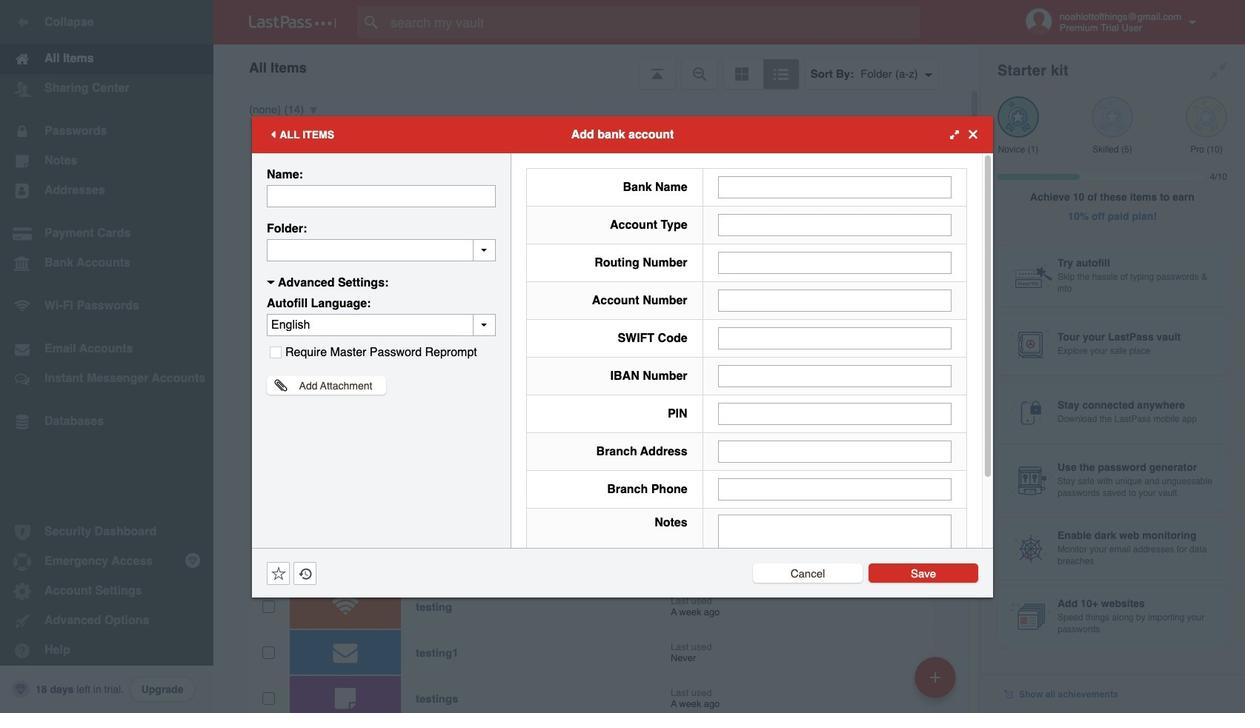 Task type: describe. For each thing, give the bounding box(es) containing it.
lastpass image
[[249, 16, 336, 29]]

search my vault text field
[[357, 6, 949, 39]]

new item image
[[930, 673, 941, 683]]

Search search field
[[357, 6, 949, 39]]



Task type: vqa. For each thing, say whether or not it's contained in the screenshot.
New Item element
no



Task type: locate. For each thing, give the bounding box(es) containing it.
None text field
[[718, 327, 952, 349], [718, 365, 952, 387], [718, 441, 952, 463], [718, 478, 952, 501], [718, 515, 952, 607], [718, 327, 952, 349], [718, 365, 952, 387], [718, 441, 952, 463], [718, 478, 952, 501], [718, 515, 952, 607]]

dialog
[[252, 116, 993, 616]]

new item navigation
[[909, 653, 965, 714]]

None text field
[[718, 176, 952, 198], [267, 185, 496, 207], [718, 214, 952, 236], [267, 239, 496, 261], [718, 252, 952, 274], [718, 289, 952, 312], [718, 403, 952, 425], [718, 176, 952, 198], [267, 185, 496, 207], [718, 214, 952, 236], [267, 239, 496, 261], [718, 252, 952, 274], [718, 289, 952, 312], [718, 403, 952, 425]]

main navigation navigation
[[0, 0, 213, 714]]

vault options navigation
[[213, 44, 980, 89]]



